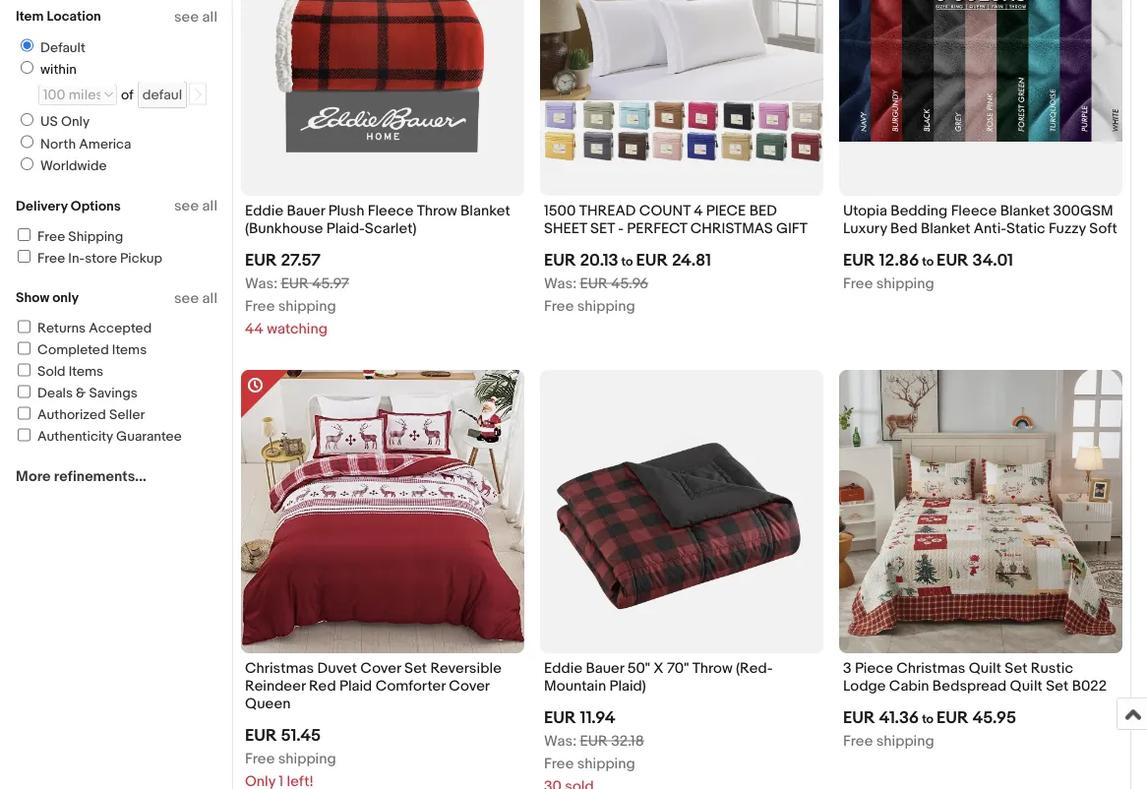 Task type: locate. For each thing, give the bounding box(es) containing it.
was: down mountain
[[544, 732, 577, 750]]

2 christmas from the left
[[897, 659, 966, 677]]

0 vertical spatial bauer
[[287, 202, 325, 220]]

set left rustic
[[1005, 659, 1028, 677]]

1 see from the top
[[174, 8, 199, 26]]

throw inside the eddie bauer 50" x 70" throw (red- mountain plaid)
[[693, 659, 733, 677]]

item
[[16, 8, 44, 25]]

to inside eur 41.36 to eur 45.95 free shipping
[[922, 711, 934, 727]]

free up 44
[[245, 297, 275, 315]]

34.01
[[973, 250, 1014, 271]]

cover up plaid
[[361, 659, 401, 677]]

all for returns accepted
[[202, 289, 218, 307]]

eur 12.86 to eur 34.01 free shipping
[[843, 250, 1014, 292]]

was: down the sheet
[[544, 275, 577, 292]]

deals & savings link
[[15, 385, 138, 402]]

0 horizontal spatial eddie
[[245, 202, 284, 220]]

0 vertical spatial see
[[174, 8, 199, 26]]

0 horizontal spatial set
[[404, 659, 427, 677]]

throw right plush
[[417, 202, 457, 220]]

throw right 70"
[[693, 659, 733, 677]]

eur left 34.01
[[937, 250, 969, 271]]

41.36
[[879, 707, 919, 728]]

authorized seller link
[[15, 407, 145, 424]]

0 vertical spatial see all button
[[174, 8, 218, 26]]

2 see all button from the top
[[174, 197, 218, 215]]

1 horizontal spatial fleece
[[951, 202, 997, 220]]

free down the sheet
[[544, 297, 574, 315]]

2 vertical spatial see all
[[174, 289, 218, 307]]

0 vertical spatial items
[[112, 342, 147, 359]]

more refinements... button
[[16, 468, 146, 486]]

more refinements...
[[16, 468, 146, 486]]

reindeer
[[245, 677, 306, 695]]

throw inside eddie bauer plush fleece throw blanket (bunkhouse plaid-scarlet)
[[417, 202, 457, 220]]

cover down reversible
[[449, 677, 490, 695]]

plaid-
[[327, 220, 365, 237]]

3 see all button from the top
[[174, 289, 218, 307]]

guarantee
[[116, 429, 182, 445]]

0 vertical spatial throw
[[417, 202, 457, 220]]

1 horizontal spatial cover
[[449, 677, 490, 695]]

eur down (bunkhouse
[[245, 250, 277, 271]]

bedding
[[891, 202, 948, 220]]

cabin
[[890, 677, 930, 695]]

0 horizontal spatial throw
[[417, 202, 457, 220]]

utopia bedding fleece blanket 300gsm luxury bed blanket anti-static fuzzy soft link
[[843, 202, 1119, 243]]

bauer for 27.57
[[287, 202, 325, 220]]

1 vertical spatial see
[[174, 197, 199, 215]]

authenticity guarantee link
[[15, 429, 182, 445]]

bauer up (bunkhouse
[[287, 202, 325, 220]]

0 vertical spatial see all
[[174, 8, 218, 26]]

shipping down 41.36
[[877, 732, 935, 750]]

1 all from the top
[[202, 8, 218, 26]]

-
[[618, 220, 624, 237]]

Free In-store Pickup checkbox
[[18, 250, 31, 263]]

1 vertical spatial bauer
[[586, 659, 624, 677]]

(red-
[[736, 659, 773, 677]]

only
[[61, 114, 90, 130]]

2 see from the top
[[174, 197, 199, 215]]

christmas
[[245, 659, 314, 677], [897, 659, 966, 677]]

fleece inside utopia bedding fleece blanket 300gsm luxury bed blanket anti-static fuzzy soft
[[951, 202, 997, 220]]

Completed Items checkbox
[[18, 342, 31, 355]]

0 horizontal spatial quilt
[[969, 659, 1002, 677]]

to for 12.86
[[922, 254, 934, 269]]

1 vertical spatial all
[[202, 197, 218, 215]]

3 see from the top
[[174, 289, 199, 307]]

delivery
[[16, 198, 68, 215]]

eddie up mountain
[[544, 659, 583, 677]]

eur 41.36 to eur 45.95 free shipping
[[843, 707, 1017, 750]]

show
[[16, 290, 49, 307]]

eddie
[[245, 202, 284, 220], [544, 659, 583, 677]]

Free Shipping checkbox
[[18, 228, 31, 241]]

north america
[[40, 136, 131, 153]]

0 horizontal spatial fleece
[[368, 202, 414, 220]]

2 vertical spatial see
[[174, 289, 199, 307]]

items up deals & savings
[[69, 364, 103, 380]]

to inside eur 12.86 to eur 34.01 free shipping
[[922, 254, 934, 269]]

45.95
[[973, 707, 1017, 728]]

eur
[[245, 250, 277, 271], [544, 250, 576, 271], [636, 250, 668, 271], [843, 250, 876, 271], [937, 250, 969, 271], [281, 275, 309, 292], [580, 275, 608, 292], [544, 707, 576, 728], [843, 707, 876, 728], [937, 707, 969, 728], [245, 725, 277, 746], [580, 732, 608, 750]]

shipping down 32.18 in the bottom of the page
[[577, 755, 635, 772]]

bauer up plaid)
[[586, 659, 624, 677]]

x
[[654, 659, 664, 677]]

fleece inside eddie bauer plush fleece throw blanket (bunkhouse plaid-scarlet)
[[368, 202, 414, 220]]

24.81
[[672, 250, 711, 271]]

Authorized Seller checkbox
[[18, 407, 31, 420]]

items down 'accepted'
[[112, 342, 147, 359]]

items
[[112, 342, 147, 359], [69, 364, 103, 380]]

anti-
[[974, 220, 1007, 237]]

us
[[40, 114, 58, 130]]

bauer inside the eddie bauer 50" x 70" throw (red- mountain plaid)
[[586, 659, 624, 677]]

to right 12.86
[[922, 254, 934, 269]]

Returns Accepted checkbox
[[18, 320, 31, 333]]

0 horizontal spatial items
[[69, 364, 103, 380]]

was: inside eur 27.57 was: eur 45.97 free shipping 44 watching
[[245, 275, 278, 292]]

free down mountain
[[544, 755, 574, 772]]

shipping inside eur 27.57 was: eur 45.97 free shipping 44 watching
[[278, 297, 336, 315]]

quilt
[[969, 659, 1002, 677], [1010, 677, 1043, 695]]

1 vertical spatial throw
[[693, 659, 733, 677]]

0 horizontal spatial bauer
[[287, 202, 325, 220]]

quilt down rustic
[[1010, 677, 1043, 695]]

eur down queen at the left
[[245, 725, 277, 746]]

0 vertical spatial cover
[[361, 659, 401, 677]]

free inside eur 11.94 was: eur 32.18 free shipping
[[544, 755, 574, 772]]

0 horizontal spatial cover
[[361, 659, 401, 677]]

see all button
[[174, 8, 218, 26], [174, 197, 218, 215], [174, 289, 218, 307]]

1 horizontal spatial quilt
[[1010, 677, 1043, 695]]

1 vertical spatial see all button
[[174, 197, 218, 215]]

shipping inside eur 41.36 to eur 45.95 free shipping
[[877, 732, 935, 750]]

cover
[[361, 659, 401, 677], [449, 677, 490, 695]]

authenticity guarantee
[[37, 429, 182, 445]]

shipping for 27.57
[[278, 297, 336, 315]]

2 horizontal spatial blanket
[[1001, 202, 1050, 220]]

1 horizontal spatial eddie
[[544, 659, 583, 677]]

Sold Items checkbox
[[18, 364, 31, 376]]

set inside christmas duvet cover set reversible reindeer red plaid comforter cover queen
[[404, 659, 427, 677]]

comforter
[[376, 677, 446, 695]]

christmas duvet cover set reversible reindeer red plaid comforter cover queen
[[245, 659, 502, 713]]

see all button for default
[[174, 8, 218, 26]]

see
[[174, 8, 199, 26], [174, 197, 199, 215], [174, 289, 199, 307]]

1 horizontal spatial blanket
[[921, 220, 971, 237]]

Worldwide radio
[[21, 157, 33, 170]]

see all button for returns accepted
[[174, 289, 218, 307]]

eur 20.13 to eur 24.81 was: eur 45.96 free shipping
[[544, 250, 711, 315]]

sold items
[[37, 364, 103, 380]]

0 vertical spatial eddie
[[245, 202, 284, 220]]

blanket down bedding
[[921, 220, 971, 237]]

eddie for 27.57
[[245, 202, 284, 220]]

1500 thread count 4 piece bed sheet set - perfect christmas gift
[[544, 202, 808, 237]]

quilt up the bedspread
[[969, 659, 1002, 677]]

to inside eur 20.13 to eur 24.81 was: eur 45.96 free shipping
[[622, 254, 633, 269]]

set
[[590, 220, 615, 237]]

christmas up cabin
[[897, 659, 966, 677]]

eur 27.57 was: eur 45.97 free shipping 44 watching
[[245, 250, 349, 338]]

0 vertical spatial all
[[202, 8, 218, 26]]

2 vertical spatial see all button
[[174, 289, 218, 307]]

shipping up watching
[[278, 297, 336, 315]]

3 all from the top
[[202, 289, 218, 307]]

1 horizontal spatial bauer
[[586, 659, 624, 677]]

was: up 44
[[245, 275, 278, 292]]

blanket left 1500
[[461, 202, 510, 220]]

shipping down "45.96"
[[577, 297, 635, 315]]

2 all from the top
[[202, 197, 218, 215]]

store
[[85, 250, 117, 267]]

free down lodge
[[843, 732, 873, 750]]

was:
[[245, 275, 278, 292], [544, 275, 577, 292], [544, 732, 577, 750]]

set down rustic
[[1046, 677, 1069, 695]]

1 vertical spatial see all
[[174, 197, 218, 215]]

duvet
[[317, 659, 357, 677]]

fleece up the anti- at the top of page
[[951, 202, 997, 220]]

watching
[[267, 320, 328, 338]]

see all for returns accepted
[[174, 289, 218, 307]]

was: for eur 11.94
[[544, 732, 577, 750]]

was: for eur 27.57
[[245, 275, 278, 292]]

shipping inside eur 20.13 to eur 24.81 was: eur 45.96 free shipping
[[577, 297, 635, 315]]

3 piece christmas quilt set rustic lodge cabin bedspread quilt set b022 image
[[839, 370, 1123, 653]]

1 horizontal spatial christmas
[[897, 659, 966, 677]]

christmas
[[691, 220, 773, 237]]

utopia bedding fleece blanket 300gsm luxury bed blanket anti-static fuzzy soft image
[[839, 0, 1123, 142]]

free down the "luxury"
[[843, 275, 873, 292]]

options
[[71, 198, 121, 215]]

eddie bauer plush fleece throw blanket (bunkhouse plaid-scarlet) image
[[241, 0, 525, 187]]

2 fleece from the left
[[951, 202, 997, 220]]

to right 41.36
[[922, 711, 934, 727]]

see for returns accepted
[[174, 289, 199, 307]]

eddie for 11.94
[[544, 659, 583, 677]]

1 horizontal spatial throw
[[693, 659, 733, 677]]

1 see all button from the top
[[174, 8, 218, 26]]

was: inside eur 11.94 was: eur 32.18 free shipping
[[544, 732, 577, 750]]

queen
[[245, 695, 291, 713]]

christmas inside christmas duvet cover set reversible reindeer red plaid comforter cover queen
[[245, 659, 314, 677]]

free right free shipping checkbox
[[37, 228, 65, 245]]

0 horizontal spatial christmas
[[245, 659, 314, 677]]

to up "45.96"
[[622, 254, 633, 269]]

shipping
[[877, 275, 935, 292], [278, 297, 336, 315], [577, 297, 635, 315], [877, 732, 935, 750], [278, 750, 336, 768], [577, 755, 635, 772]]

bauer inside eddie bauer plush fleece throw blanket (bunkhouse plaid-scarlet)
[[287, 202, 325, 220]]

0 horizontal spatial blanket
[[461, 202, 510, 220]]

free down queen at the left
[[245, 750, 275, 768]]

2 vertical spatial all
[[202, 289, 218, 307]]

free inside eur 51.45 free shipping
[[245, 750, 275, 768]]

1 horizontal spatial items
[[112, 342, 147, 359]]

1500
[[544, 202, 576, 220]]

eddie up (bunkhouse
[[245, 202, 284, 220]]

plush
[[328, 202, 365, 220]]

plaid
[[340, 677, 372, 695]]

free inside eur 12.86 to eur 34.01 free shipping
[[843, 275, 873, 292]]

blanket up "static"
[[1001, 202, 1050, 220]]

shipping inside eur 12.86 to eur 34.01 free shipping
[[877, 275, 935, 292]]

christmas inside 3 piece christmas quilt set rustic lodge cabin bedspread quilt set b022
[[897, 659, 966, 677]]

eddie inside the eddie bauer 50" x 70" throw (red- mountain plaid)
[[544, 659, 583, 677]]

completed items link
[[15, 342, 147, 359]]

piece
[[855, 659, 894, 677]]

1 vertical spatial items
[[69, 364, 103, 380]]

sold items link
[[15, 364, 103, 380]]

1 see all from the top
[[174, 8, 218, 26]]

2 see all from the top
[[174, 197, 218, 215]]

shipping down 12.86
[[877, 275, 935, 292]]

eddie inside eddie bauer plush fleece throw blanket (bunkhouse plaid-scarlet)
[[245, 202, 284, 220]]

1 christmas from the left
[[245, 659, 314, 677]]

within
[[40, 62, 77, 78]]

1 fleece from the left
[[368, 202, 414, 220]]

authorized
[[37, 407, 106, 424]]

set up comforter
[[404, 659, 427, 677]]

3 see all from the top
[[174, 289, 218, 307]]

shipping inside eur 11.94 was: eur 32.18 free shipping
[[577, 755, 635, 772]]

deals & savings
[[37, 385, 138, 402]]

fleece up scarlet)
[[368, 202, 414, 220]]

bauer for 11.94
[[586, 659, 624, 677]]

christmas up 'reindeer'
[[245, 659, 314, 677]]

shipping down 51.45
[[278, 750, 336, 768]]

3 piece christmas quilt set rustic lodge cabin bedspread quilt set b022
[[843, 659, 1107, 695]]

1 vertical spatial eddie
[[544, 659, 583, 677]]

returns
[[37, 320, 86, 337]]



Task type: describe. For each thing, give the bounding box(es) containing it.
worldwide
[[40, 158, 107, 175]]

shipping for 12.86
[[877, 275, 935, 292]]

seller
[[109, 407, 145, 424]]

authenticity
[[37, 429, 113, 445]]

1 horizontal spatial set
[[1005, 659, 1028, 677]]

eur down lodge
[[843, 707, 876, 728]]

see all for free shipping
[[174, 197, 218, 215]]

all for free shipping
[[202, 197, 218, 215]]

was: inside eur 20.13 to eur 24.81 was: eur 45.96 free shipping
[[544, 275, 577, 292]]

utopia
[[843, 202, 888, 220]]

eur down the 27.57 at the left top of page
[[281, 275, 309, 292]]

shipping for 11.94
[[577, 755, 635, 772]]

default link
[[13, 39, 89, 56]]

free in-store pickup link
[[15, 250, 162, 267]]

bedspread
[[933, 677, 1007, 695]]

us only link
[[13, 113, 94, 130]]

item location
[[16, 8, 101, 25]]

in-
[[68, 250, 85, 267]]

eur down the "luxury"
[[843, 250, 876, 271]]

51.45
[[281, 725, 321, 746]]

shipping for 41.36
[[877, 732, 935, 750]]

free in-store pickup
[[37, 250, 162, 267]]

see for default
[[174, 8, 199, 26]]

eddie bauer 50" x 70" throw (red- mountain plaid) link
[[544, 659, 820, 700]]

eddie bauer plush fleece throw blanket (bunkhouse plaid-scarlet) link
[[245, 202, 521, 243]]

eur 51.45 free shipping
[[245, 725, 336, 768]]

US Only radio
[[21, 113, 33, 126]]

27.57
[[281, 250, 321, 271]]

eur down 20.13
[[580, 275, 608, 292]]

luxury
[[843, 220, 887, 237]]

perfect
[[627, 220, 687, 237]]

eur down 11.94
[[580, 732, 608, 750]]

sold
[[37, 364, 66, 380]]

blanket inside eddie bauer plush fleece throw blanket (bunkhouse plaid-scarlet)
[[461, 202, 510, 220]]

bed
[[750, 202, 777, 220]]

delivery options
[[16, 198, 121, 215]]

us only
[[40, 114, 90, 130]]

free shipping
[[37, 228, 123, 245]]

utopia bedding fleece blanket 300gsm luxury bed blanket anti-static fuzzy soft
[[843, 202, 1118, 237]]

show only
[[16, 290, 79, 307]]

Deals & Savings checkbox
[[18, 385, 31, 398]]

0 vertical spatial quilt
[[969, 659, 1002, 677]]

(bunkhouse
[[245, 220, 323, 237]]

see all button for free shipping
[[174, 197, 218, 215]]

1500 thread count 4 piece bed sheet set - perfect christmas gift link
[[544, 202, 820, 243]]

eddie bauer 50" x 70" throw (red-mountain plaid) image
[[540, 370, 824, 653]]

free inside eur 27.57 was: eur 45.97 free shipping 44 watching
[[245, 297, 275, 315]]

free left 'in-'
[[37, 250, 65, 267]]

see all for default
[[174, 8, 218, 26]]

go image
[[191, 88, 204, 102]]

fuzzy
[[1049, 220, 1086, 237]]

thread
[[579, 202, 636, 220]]

eur inside eur 51.45 free shipping
[[245, 725, 277, 746]]

to for 41.36
[[922, 711, 934, 727]]

pickup
[[120, 250, 162, 267]]

christmas duvet cover set reversible reindeer red plaid comforter cover queen link
[[245, 659, 521, 718]]

44
[[245, 320, 264, 338]]

eur up "45.96"
[[636, 250, 668, 271]]

Authenticity Guarantee checkbox
[[18, 429, 31, 441]]

north america link
[[13, 135, 135, 153]]

45.97
[[312, 275, 349, 292]]

items for completed items
[[112, 342, 147, 359]]

red
[[309, 677, 336, 695]]

piece
[[706, 202, 746, 220]]

eur down the bedspread
[[937, 707, 969, 728]]

deals
[[37, 385, 73, 402]]

b022
[[1072, 677, 1107, 695]]

only
[[52, 290, 79, 307]]

location
[[47, 8, 101, 25]]

1500 thread count 4 piece bed sheet set - perfect christmas gift image
[[540, 0, 824, 165]]

2 horizontal spatial set
[[1046, 677, 1069, 695]]

50"
[[628, 659, 650, 677]]

free inside eur 20.13 to eur 24.81 was: eur 45.96 free shipping
[[544, 297, 574, 315]]

gift
[[776, 220, 808, 237]]

authorized seller
[[37, 407, 145, 424]]

eddie bauer plush fleece throw blanket (bunkhouse plaid-scarlet)
[[245, 202, 510, 237]]

3
[[843, 659, 852, 677]]

mountain
[[544, 677, 606, 695]]

20.13
[[580, 250, 619, 271]]

within radio
[[21, 61, 33, 74]]

count
[[639, 202, 691, 220]]

&
[[76, 385, 86, 402]]

70"
[[667, 659, 689, 677]]

free inside eur 41.36 to eur 45.95 free shipping
[[843, 732, 873, 750]]

accepted
[[89, 320, 152, 337]]

Default radio
[[21, 39, 33, 52]]

returns accepted link
[[15, 320, 152, 337]]

scarlet)
[[365, 220, 417, 237]]

default text field
[[138, 81, 187, 108]]

christmas duvet cover set reversible reindeer red plaid comforter cover queen image
[[241, 370, 525, 653]]

1 vertical spatial quilt
[[1010, 677, 1043, 695]]

shipping inside eur 51.45 free shipping
[[278, 750, 336, 768]]

static
[[1007, 220, 1046, 237]]

of
[[121, 87, 134, 103]]

items for sold items
[[69, 364, 103, 380]]

1 vertical spatial cover
[[449, 677, 490, 695]]

45.96
[[611, 275, 649, 292]]

returns accepted
[[37, 320, 152, 337]]

worldwide link
[[13, 157, 111, 175]]

300gsm
[[1054, 202, 1114, 220]]

see for free shipping
[[174, 197, 199, 215]]

12.86
[[879, 250, 920, 271]]

shipping
[[68, 228, 123, 245]]

eur down mountain
[[544, 707, 576, 728]]

america
[[79, 136, 131, 153]]

eur 11.94 was: eur 32.18 free shipping
[[544, 707, 644, 772]]

eur down the sheet
[[544, 250, 576, 271]]

soft
[[1090, 220, 1118, 237]]

to for 20.13
[[622, 254, 633, 269]]

completed items
[[37, 342, 147, 359]]

32.18
[[611, 732, 644, 750]]

default
[[40, 39, 85, 56]]

all for default
[[202, 8, 218, 26]]

11.94
[[580, 707, 616, 728]]

4
[[694, 202, 703, 220]]

savings
[[89, 385, 138, 402]]

north
[[40, 136, 76, 153]]

free shipping link
[[15, 228, 123, 245]]

reversible
[[431, 659, 502, 677]]

North America radio
[[21, 135, 33, 148]]



Task type: vqa. For each thing, say whether or not it's contained in the screenshot.
leftmost For
no



